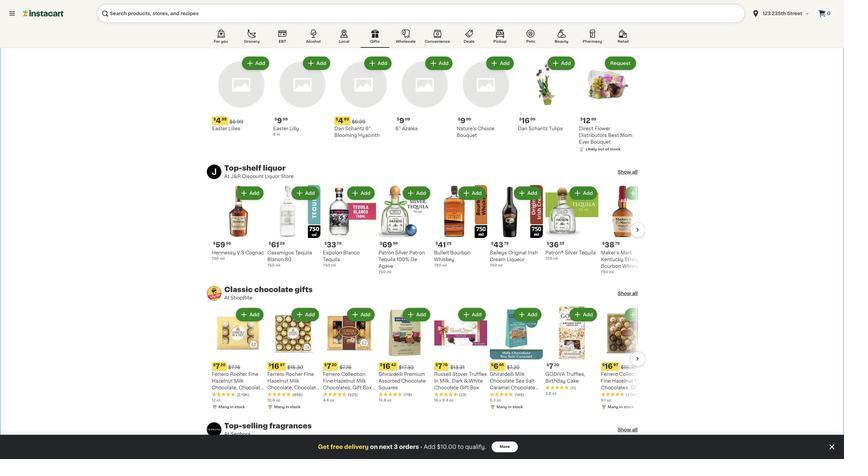 Task type: locate. For each thing, give the bounding box(es) containing it.
4 inside $ 4 99 $6.99 dan schantz 6" blooming hyacinth
[[338, 117, 343, 124]]

1 horizontal spatial $7.76
[[339, 366, 352, 370]]

9 for nature's choice bouquet
[[461, 117, 465, 124]]

6" azalea
[[396, 126, 418, 131]]

2 $ 7 20 from the left
[[324, 363, 337, 370]]

bourbon
[[450, 251, 471, 255], [601, 264, 621, 269]]

item carousel region containing add
[[199, 443, 645, 460]]

chocolate, for 16
[[267, 386, 293, 391]]

bouquet down nature's at the top of page
[[457, 133, 477, 138]]

2 easter from the left
[[273, 126, 288, 131]]

bouquet up out
[[591, 140, 611, 145]]

79 inside the $ 43 79
[[504, 242, 509, 246]]

$4.99 original price: $6.99 element up 'lilies'
[[212, 117, 271, 125]]

0 horizontal spatial 12
[[212, 399, 216, 403]]

2 $16.97 original price: $18.30 element from the left
[[601, 363, 654, 371]]

1 horizontal spatial silver
[[565, 251, 578, 255]]

chocolate, up 10.6 oz
[[267, 386, 293, 391]]

dan up 'blooming'
[[334, 126, 344, 131]]

0 horizontal spatial and
[[340, 399, 349, 404]]

$6.99 up the hyacinth
[[352, 120, 366, 124]]

ml down 'espolon'
[[331, 264, 336, 268]]

alcohol
[[306, 40, 321, 43]]

6" left azalea
[[396, 126, 401, 131]]

1 vertical spatial 6
[[494, 363, 498, 370]]

oz inside product group
[[497, 399, 501, 403]]

0 horizontal spatial chocolates
[[323, 406, 350, 411]]

0 horizontal spatial $16.97 original price: $18.30 element
[[267, 363, 320, 371]]

9
[[277, 117, 282, 124], [399, 117, 404, 124], [461, 117, 465, 124]]

flower
[[595, 126, 611, 131]]

product group containing 38
[[601, 185, 654, 275]]

4 hazelnut from the left
[[612, 379, 633, 384]]

4 show all from the top
[[618, 428, 638, 433]]

gifts button
[[360, 28, 389, 48]]

salt
[[526, 379, 535, 384]]

2 97 from the left
[[613, 364, 618, 367]]

1 chocolate, from the left
[[212, 386, 238, 391]]

1 vertical spatial bouquet
[[591, 140, 611, 145]]

0 horizontal spatial ghirardelli
[[379, 372, 403, 377]]

1 horizontal spatial ferrero rocher fine hazelnut milk chocolate, chocolate candy gift box
[[267, 372, 319, 397]]

lilly
[[289, 126, 299, 131]]

0 horizontal spatial $ 9 99
[[275, 117, 288, 124]]

4
[[216, 117, 221, 124], [338, 117, 343, 124]]

dan down $ 16 99
[[518, 126, 527, 131]]

fragrances
[[269, 423, 312, 430]]

wholesale button
[[391, 28, 420, 48]]

1 easter from the left
[[212, 126, 227, 131]]

3 9 from the left
[[461, 117, 465, 124]]

premium
[[404, 372, 425, 377]]

alcohol button
[[299, 28, 328, 48]]

42
[[391, 364, 396, 367]]

schantz inside $ 4 99 $6.99 dan schantz 6" blooming hyacinth
[[345, 126, 364, 131]]

2 horizontal spatial $ 7 20
[[547, 363, 559, 370]]

0 horizontal spatial easter
[[212, 126, 227, 131]]

hazelnut for (2.19k)
[[212, 379, 233, 384]]

kentucky
[[601, 257, 624, 262]]

$16.97 original price: $18.30 element for rocher
[[267, 363, 320, 371]]

milk
[[515, 372, 525, 377], [234, 379, 244, 384], [290, 379, 299, 384], [356, 379, 366, 384], [634, 379, 644, 384]]

$ 36 29
[[547, 242, 564, 249]]

item carousel region
[[199, 185, 654, 275], [199, 307, 654, 412], [199, 443, 645, 460]]

6
[[273, 133, 276, 136], [494, 363, 498, 370]]

1 horizontal spatial and
[[618, 399, 627, 404]]

1 horizontal spatial $4.99 original price: $6.99 element
[[334, 117, 393, 125]]

4 many in stock from the left
[[608, 406, 634, 409]]

1 horizontal spatial $ 9 99
[[397, 117, 410, 124]]

easter left lilly
[[273, 126, 288, 131]]

blanco right 'espolon'
[[343, 251, 360, 255]]

$16.42 original price: $17.30 element
[[379, 363, 432, 371]]

99 for nature's choice bouquet
[[466, 118, 471, 121]]

many
[[219, 406, 229, 409], [274, 406, 285, 409], [497, 406, 507, 409], [608, 406, 618, 409]]

coconut for 16
[[624, 393, 644, 397]]

2 9 from the left
[[399, 117, 404, 124]]

750 inside hennessy v.s cognac 750 ml
[[212, 257, 219, 261]]

1 horizontal spatial $7.20 original price: $7.76 element
[[323, 363, 376, 371]]

1 many from the left
[[219, 406, 229, 409]]

1 horizontal spatial box
[[294, 393, 303, 397]]

79 for 33
[[337, 242, 342, 246]]

2 $18.30 from the left
[[621, 366, 637, 370]]

79 for 38
[[615, 242, 620, 246]]

top- inside top-shelf liquor at j&r discount liquor store
[[224, 165, 242, 172]]

bourbon up whiskey
[[450, 251, 471, 255]]

squares inside ghirardelli premium assorted chocolate squares
[[379, 386, 398, 391]]

ml down casamigos
[[276, 264, 280, 268]]

1 horizontal spatial 6"
[[396, 126, 401, 131]]

3 ferrero from the left
[[323, 372, 340, 377]]

easter lilies
[[212, 126, 240, 131]]

1 horizontal spatial $18.30
[[621, 366, 637, 370]]

stock for (145)
[[512, 406, 523, 409]]

silver
[[395, 251, 408, 255], [565, 251, 578, 255]]

at inside fresh flowers under $30 at ideal food basket
[[224, 44, 229, 49]]

$ 9 99 for nature's choice bouquet
[[458, 117, 471, 124]]

$ inside $ 12 99
[[580, 118, 583, 121]]

2 all from the top
[[632, 170, 638, 175]]

top- for shelf
[[224, 165, 242, 172]]

$6.99 up 'lilies'
[[229, 120, 243, 124]]

2 horizontal spatial $ 9 99
[[458, 117, 471, 124]]

at inside top-shelf liquor at j&r discount liquor store
[[224, 174, 229, 179]]

4 show from the top
[[618, 428, 631, 433]]

2 79 from the left
[[504, 242, 509, 246]]

9 up nature's at the top of page
[[461, 117, 465, 124]]

1 horizontal spatial blanco
[[343, 251, 360, 255]]

0 horizontal spatial bouquet
[[457, 133, 477, 138]]

$30
[[302, 35, 317, 42]]

ml inside 'baileys original irish cream liqueur 750 ml'
[[498, 264, 503, 268]]

at
[[224, 44, 229, 49], [224, 174, 229, 179], [224, 296, 229, 301], [224, 432, 229, 437]]

1 horizontal spatial ghirardelli
[[490, 372, 514, 377]]

0 horizontal spatial $6.99
[[229, 120, 243, 124]]

0 vertical spatial item carousel region
[[199, 185, 654, 275]]

29 inside $ 36 29
[[559, 242, 564, 246]]

79 inside $ 38 79
[[615, 242, 620, 246]]

sephora image
[[206, 423, 222, 438]]

29 for 41
[[447, 242, 452, 246]]

1 $ 9 99 from the left
[[275, 117, 288, 124]]

2 $7.20 original price: $7.76 element from the left
[[323, 363, 376, 371]]

oz right 9.4
[[449, 399, 454, 403]]

$16.97 original price: $18.30 element up the (956)
[[267, 363, 320, 371]]

easter down $ 4 99
[[212, 126, 227, 131]]

at inside the classic chocolate gifts at shoprite
[[224, 296, 229, 301]]

$ 7 20
[[213, 363, 226, 370], [324, 363, 337, 370], [547, 363, 559, 370]]

$6.99 inside $ 4 99 $6.99 dan schantz 6" blooming hyacinth
[[352, 120, 366, 124]]

$7.20 original price: $7.76 element for collection
[[323, 363, 376, 371]]

show all for classic chocolate gifts
[[618, 291, 638, 296]]

gifts
[[295, 286, 313, 293]]

1 4 from the left
[[216, 117, 221, 124]]

chocolates, for 7
[[323, 386, 351, 391]]

$18.30 up (3.14k)
[[621, 366, 637, 370]]

0 horizontal spatial collection
[[341, 372, 366, 377]]

1 vertical spatial blanco
[[267, 257, 284, 262]]

assorted down $ 16 42
[[379, 379, 400, 384]]

rocher for 16
[[286, 372, 303, 377]]

product group containing 6
[[490, 307, 543, 412]]

3 $ 9 99 from the left
[[458, 117, 471, 124]]

5.3 oz
[[490, 399, 501, 403]]

casamigos
[[267, 251, 294, 255]]

many down 10.6 oz
[[274, 406, 285, 409]]

many down 9.1 oz
[[608, 406, 618, 409]]

1 box, from the left
[[363, 386, 373, 391]]

1 vertical spatial squares
[[490, 393, 509, 397]]

at left the j&r
[[224, 174, 229, 179]]

$ 41 29
[[436, 242, 452, 249]]

hazelnut up (3.14k)
[[612, 379, 633, 384]]

99 inside $ 12 99
[[591, 118, 596, 121]]

2 horizontal spatial box
[[470, 386, 479, 391]]

$ 9 99 up nature's at the top of page
[[458, 117, 471, 124]]

product group containing 69
[[379, 185, 432, 275]]

79 inside "$ 33 79"
[[337, 242, 342, 246]]

classic chocolate gifts at shoprite
[[224, 286, 313, 301]]

store
[[281, 174, 294, 179]]

product group containing 61
[[267, 185, 320, 269]]

1 horizontal spatial bouquet
[[591, 140, 611, 145]]

ferrero rocher fine hazelnut milk chocolate, chocolate candy gift box
[[212, 372, 263, 397], [267, 372, 319, 397]]

oz right 15.8
[[387, 399, 392, 403]]

99 for patrón silver patron tequila 100% de agave
[[393, 242, 398, 246]]

2 dan from the left
[[518, 126, 527, 131]]

tequila down 'espolon'
[[323, 257, 340, 262]]

collection up (525)
[[341, 372, 366, 377]]

stock down (2.19k)
[[234, 406, 245, 409]]

item carousel region containing 7
[[199, 307, 654, 412]]

2 item carousel region from the top
[[199, 307, 654, 412]]

2 $ 9 99 from the left
[[397, 117, 410, 124]]

9.1
[[601, 399, 606, 403]]

stock for (956)
[[290, 406, 301, 409]]

79 for 43
[[504, 242, 509, 246]]

2 collection from the left
[[619, 372, 644, 377]]

product group
[[212, 55, 271, 132], [273, 55, 332, 137], [334, 55, 393, 139], [396, 55, 454, 132], [457, 55, 515, 139], [518, 55, 576, 132], [579, 55, 637, 154], [212, 185, 265, 262], [267, 185, 320, 269], [323, 185, 376, 269], [379, 185, 432, 275], [434, 185, 487, 269], [490, 185, 543, 269], [545, 185, 598, 262], [601, 185, 654, 275], [212, 307, 265, 412], [267, 307, 320, 412], [323, 307, 376, 411], [379, 307, 432, 404], [434, 307, 487, 404], [490, 307, 543, 412], [545, 307, 598, 397], [601, 307, 654, 412], [323, 443, 376, 460], [379, 443, 432, 460]]

at right sephora image
[[224, 432, 229, 437]]

ferrero
[[212, 372, 229, 377], [267, 372, 284, 377], [323, 372, 340, 377], [601, 372, 618, 377]]

1 horizontal spatial $ 7 20
[[324, 363, 337, 370]]

1 horizontal spatial squares
[[490, 393, 509, 397]]

4 for $ 4 99 $6.99 dan schantz 6" blooming hyacinth
[[338, 117, 343, 124]]

1 horizontal spatial 6
[[494, 363, 498, 370]]

product group containing 12
[[579, 55, 637, 154]]

$ 16 42
[[380, 363, 396, 370]]

1 item carousel region from the top
[[199, 185, 654, 275]]

12 left ct
[[212, 399, 216, 403]]

liquor
[[265, 174, 280, 179]]

in for 10.6 oz
[[286, 406, 289, 409]]

2 $4.99 original price: $6.99 element from the left
[[334, 117, 393, 125]]

1 coconut from the left
[[346, 393, 366, 397]]

0 horizontal spatial squares
[[379, 386, 398, 391]]

99 inside $ 16 99
[[530, 118, 535, 121]]

2 chocolates, from the left
[[601, 386, 629, 391]]

show all for top-selling fragrances
[[618, 428, 638, 433]]

4 many from the left
[[608, 406, 618, 409]]

tequila inside espolon blanco tequila 750 ml
[[323, 257, 340, 262]]

ferrero for 9.1 oz
[[601, 372, 618, 377]]

2 show all from the top
[[618, 170, 638, 175]]

hazelnut up 10.6 oz
[[267, 379, 288, 384]]

tequila inside the patrón silver patron tequila 100% de agave 750 ml
[[379, 257, 395, 262]]

many in stock down 9.1 oz
[[608, 406, 634, 409]]

ml down whiskey
[[442, 264, 447, 268]]

and down (525)
[[340, 399, 349, 404]]

2 ferrero from the left
[[267, 372, 284, 377]]

0 horizontal spatial 79
[[337, 242, 342, 246]]

$13.31
[[450, 366, 465, 370]]

79 right 33
[[337, 242, 342, 246]]

grocery
[[244, 40, 260, 43]]

1 vertical spatial bourbon
[[601, 264, 621, 269]]

box inside the russell stover truffles in milk, dark & white chocolate gift box
[[470, 386, 479, 391]]

0 horizontal spatial box,
[[363, 386, 373, 391]]

collection up (3.14k)
[[619, 372, 644, 377]]

coconut for 7
[[346, 393, 366, 397]]

stock right of
[[610, 148, 621, 151]]

dan inside $ 4 99 $6.99 dan schantz 6" blooming hyacinth
[[334, 126, 344, 131]]

show
[[618, 40, 631, 45], [618, 170, 631, 175], [618, 291, 631, 296], [618, 428, 631, 433]]

box
[[470, 386, 479, 391], [239, 393, 248, 397], [294, 393, 303, 397]]

milk up (2.19k)
[[234, 379, 244, 384]]

1 $7.76 from the left
[[228, 366, 240, 370]]

0 horizontal spatial box
[[239, 393, 248, 397]]

ferrero up 9.1 oz
[[601, 372, 618, 377]]

1 ferrero from the left
[[212, 372, 229, 377]]

99 inside $ 59 99
[[226, 242, 231, 246]]

fine
[[248, 372, 258, 377], [304, 372, 314, 377], [323, 379, 333, 384], [601, 379, 611, 384]]

0 horizontal spatial coconut
[[346, 393, 366, 397]]

$ 9 99 up 6" azalea
[[397, 117, 410, 124]]

patrón® silver tequila 375 ml
[[545, 251, 596, 261]]

2 7 from the left
[[327, 363, 331, 370]]

squares up 15.8 oz
[[379, 386, 398, 391]]

9 for easter lilly
[[277, 117, 282, 124]]

None search field
[[97, 4, 745, 23]]

9.4
[[442, 399, 448, 403]]

1 schantz from the left
[[345, 126, 364, 131]]

4 show all link from the top
[[618, 427, 638, 434]]

29 right 36
[[559, 242, 564, 246]]

local
[[339, 40, 349, 43]]

$ 7 20 for ferrero collection fine hazelnut milk chocolates, gift box, assorted coconut candy and chocolates
[[324, 363, 337, 370]]

1 ferrero collection fine hazelnut milk chocolates, gift box, assorted coconut candy and chocolates from the left
[[323, 372, 373, 411]]

99 inside $ 69 99
[[393, 242, 398, 246]]

blanco inside casamigos tequila blanco 80 750 ml
[[267, 257, 284, 262]]

1 horizontal spatial chocolates,
[[601, 386, 629, 391]]

$ inside $ 41 29
[[436, 242, 438, 246]]

in for 5.3 oz
[[508, 406, 512, 409]]

hazelnut for (956)
[[267, 379, 288, 384]]

1 and from the left
[[340, 399, 349, 404]]

1 horizontal spatial assorted
[[379, 379, 400, 384]]

box,
[[363, 386, 373, 391], [641, 386, 651, 391]]

1 rocher from the left
[[230, 372, 247, 377]]

3 many from the left
[[497, 406, 507, 409]]

9 up 6" azalea
[[399, 117, 404, 124]]

0 horizontal spatial 29
[[280, 242, 285, 246]]

36
[[549, 242, 559, 249]]

2 chocolate, from the left
[[267, 386, 293, 391]]

0 horizontal spatial rocher
[[230, 372, 247, 377]]

0 horizontal spatial $4.99 original price: $6.99 element
[[212, 117, 271, 125]]

tequila right casamigos
[[295, 251, 312, 255]]

99 right 69 at the bottom of page
[[393, 242, 398, 246]]

chocolate down sea
[[511, 386, 535, 391]]

$7.20 original price: $7.76 element up (525)
[[323, 363, 376, 371]]

chocolates for 16
[[601, 406, 628, 411]]

4 ferrero from the left
[[601, 372, 618, 377]]

many in stock down (145)
[[497, 406, 523, 409]]

2 $7.76 from the left
[[339, 366, 352, 370]]

9 for 6" azalea
[[399, 117, 404, 124]]

show all
[[618, 40, 638, 45], [618, 170, 638, 175], [618, 291, 638, 296], [618, 428, 638, 433]]

12 up the direct
[[583, 117, 591, 124]]

750 down cream
[[490, 264, 497, 268]]

schantz up 'blooming'
[[345, 126, 364, 131]]

silver for 69
[[395, 251, 408, 255]]

ferrero collection fine hazelnut milk chocolates, gift box, assorted coconut candy and chocolates for 7
[[323, 372, 373, 411]]

convenience button
[[422, 28, 453, 48]]

$4.99 original price: $6.99 element
[[212, 117, 271, 125], [334, 117, 393, 125]]

ml down kentucky
[[609, 271, 614, 274]]

ferrero up ct
[[212, 372, 229, 377]]

$ 9 99 for 6" azalea
[[397, 117, 410, 124]]

1 $ 7 20 from the left
[[213, 363, 226, 370]]

hazelnut up (525)
[[334, 379, 355, 384]]

silver inside the patrón silver patron tequila 100% de agave 750 ml
[[395, 251, 408, 255]]

0 horizontal spatial 6"
[[366, 126, 371, 131]]

0 vertical spatial bourbon
[[450, 251, 471, 255]]

1 ghirardelli from the left
[[379, 372, 403, 377]]

1 $18.30 from the left
[[287, 366, 303, 370]]

1 vertical spatial 12
[[212, 399, 216, 403]]

29
[[280, 242, 285, 246], [447, 242, 452, 246], [559, 242, 564, 246]]

0 vertical spatial 12
[[583, 117, 591, 124]]

2 6" from the left
[[396, 126, 401, 131]]

many in stock for 12 ct
[[219, 406, 245, 409]]

3 29 from the left
[[559, 242, 564, 246]]

oz for 4.6 oz
[[330, 399, 334, 403]]

milk inside ghirardelli milk chocolate sea salt caramel chocolate squares
[[515, 372, 525, 377]]

top- inside top-selling fragrances at sephora
[[224, 423, 242, 430]]

0 horizontal spatial 20
[[221, 364, 226, 367]]

2 rocher from the left
[[286, 372, 303, 377]]

235th
[[772, 11, 786, 16]]

1 $6.99 from the left
[[229, 120, 243, 124]]

6" inside $ 4 99 $6.99 dan schantz 6" blooming hyacinth
[[366, 126, 371, 131]]

1 horizontal spatial 79
[[504, 242, 509, 246]]

0 horizontal spatial $ 7 20
[[213, 363, 226, 370]]

0 vertical spatial top-
[[224, 165, 242, 172]]

1 horizontal spatial $ 16 97
[[602, 363, 618, 370]]

flowers
[[247, 35, 276, 42]]

original
[[508, 251, 527, 255]]

$7.76 for rocher
[[228, 366, 240, 370]]

(145)
[[515, 394, 524, 397]]

1 horizontal spatial chocolates
[[601, 406, 628, 411]]

at right shoprite image
[[224, 296, 229, 301]]

fine for (2.19k)
[[248, 372, 258, 377]]

product group containing 36
[[545, 185, 598, 262]]

750 down 'espolon'
[[323, 264, 330, 268]]

top- for selling
[[224, 423, 242, 430]]

ferrero rocher fine hazelnut milk chocolate, chocolate candy gift box up 10.6 oz
[[267, 372, 319, 397]]

1 horizontal spatial 97
[[613, 364, 618, 367]]

1 horizontal spatial bourbon
[[601, 264, 621, 269]]

2 horizontal spatial 20
[[554, 364, 559, 367]]

3.6 oz
[[545, 392, 557, 396]]

2 chocolates from the left
[[601, 406, 628, 411]]

1 hazelnut from the left
[[212, 379, 233, 384]]

1 all from the top
[[632, 40, 638, 45]]

4 all from the top
[[632, 428, 638, 433]]

ghirardelli milk chocolate sea salt caramel chocolate squares
[[490, 372, 535, 397]]

$16.97 original price: $18.30 element up (3.14k)
[[601, 363, 654, 371]]

2 horizontal spatial 29
[[559, 242, 564, 246]]

at for top-selling fragrances
[[224, 432, 229, 437]]

easter for easter lilly 6 in
[[273, 126, 288, 131]]

chocolates,
[[323, 386, 351, 391], [601, 386, 629, 391]]

2 horizontal spatial 9
[[461, 117, 465, 124]]

2 123 235th street button from the left
[[752, 4, 810, 23]]

0 horizontal spatial silver
[[395, 251, 408, 255]]

2 $6.99 from the left
[[352, 120, 366, 124]]

1 horizontal spatial coconut
[[624, 393, 644, 397]]

chocolate, for 7
[[212, 386, 238, 391]]

$ 33 79
[[324, 242, 342, 249]]

pickup
[[493, 40, 507, 43]]

3 many in stock from the left
[[497, 406, 523, 409]]

0 vertical spatial squares
[[379, 386, 398, 391]]

many for 10.6 oz
[[274, 406, 285, 409]]

$7.76 up (2.19k)
[[228, 366, 240, 370]]

at inside top-selling fragrances at sephora
[[224, 432, 229, 437]]

16 for ferrero collection fine hazelnut milk chocolates, gift box, assorted coconut candy and chocolates
[[605, 363, 613, 370]]

$ inside $ 69 99
[[380, 242, 382, 246]]

tequila inside casamigos tequila blanco 80 750 ml
[[295, 251, 312, 255]]

2 ferrero rocher fine hazelnut milk chocolate, chocolate candy gift box from the left
[[267, 372, 319, 397]]

$ 4 99
[[213, 117, 227, 124]]

1 horizontal spatial dan
[[518, 126, 527, 131]]

best
[[608, 133, 619, 138]]

on
[[370, 445, 378, 450]]

hennessy
[[212, 251, 236, 255]]

$7.20 original price: $7.76 element for rocher
[[212, 363, 265, 371]]

1 horizontal spatial $6.99
[[352, 120, 366, 124]]

0 horizontal spatial assorted
[[323, 393, 345, 397]]

2 many in stock from the left
[[274, 406, 301, 409]]

ferrero up 10.6 oz
[[267, 372, 284, 377]]

assorted up 4.6 oz
[[323, 393, 345, 397]]

1 79 from the left
[[337, 242, 342, 246]]

$ 9 99
[[275, 117, 288, 124], [397, 117, 410, 124], [458, 117, 471, 124]]

ferrero collection fine hazelnut milk chocolates, gift box, assorted coconut candy and chocolates for 16
[[601, 372, 651, 411]]

1 show from the top
[[618, 40, 631, 45]]

truffles
[[469, 372, 487, 377]]

$10.00
[[437, 445, 456, 450]]

59
[[216, 242, 225, 249]]

1 $7.20 original price: $7.76 element from the left
[[212, 363, 265, 371]]

1 collection from the left
[[341, 372, 366, 377]]

750 down whiskey
[[434, 264, 441, 268]]

$7.76
[[228, 366, 240, 370], [339, 366, 352, 370]]

mom
[[620, 133, 632, 138]]

1 vertical spatial top-
[[224, 423, 242, 430]]

1 chocolates from the left
[[323, 406, 350, 411]]

99 right "59"
[[226, 242, 231, 246]]

4 up the easter lilies
[[216, 117, 221, 124]]

top-shelf liquor at j&r discount liquor store
[[224, 165, 294, 179]]

1 dan from the left
[[334, 126, 344, 131]]

99 up 'blooming'
[[344, 118, 349, 121]]

1 ferrero rocher fine hazelnut milk chocolate, chocolate candy gift box from the left
[[212, 372, 263, 397]]

$7.76 original price: $13.31 element
[[434, 363, 487, 371]]

750 down hennessy
[[212, 257, 219, 261]]

get
[[318, 445, 329, 450]]

1 horizontal spatial 20
[[332, 364, 337, 367]]

many for 9.1 oz
[[608, 406, 618, 409]]

truffles,
[[566, 372, 585, 377]]

1 horizontal spatial chocolate,
[[267, 386, 293, 391]]

many inside product group
[[497, 406, 507, 409]]

1 top- from the top
[[224, 165, 242, 172]]

ml inside espolon blanco tequila 750 ml
[[331, 264, 336, 268]]

1 20 from the left
[[221, 364, 226, 367]]

79 right 43
[[504, 242, 509, 246]]

2 show all link from the top
[[618, 169, 638, 176]]

2 $ 16 97 from the left
[[602, 363, 618, 370]]

show for liquor
[[618, 170, 631, 175]]

29 inside $ 61 29
[[280, 242, 285, 246]]

oz right 4.6
[[330, 399, 334, 403]]

3 at from the top
[[224, 296, 229, 301]]

show all for top-shelf liquor
[[618, 170, 638, 175]]

$ 9 99 up easter lilly 6 in
[[275, 117, 288, 124]]

1 horizontal spatial schantz
[[529, 126, 548, 131]]

0 vertical spatial blanco
[[343, 251, 360, 255]]

chocolate
[[401, 379, 426, 384], [490, 379, 514, 384], [239, 386, 263, 391], [294, 386, 319, 391], [434, 386, 459, 391], [511, 386, 535, 391]]

38
[[605, 242, 614, 249]]

1 horizontal spatial box,
[[641, 386, 651, 391]]

chocolate down milk,
[[434, 386, 459, 391]]

750 down kentucky
[[601, 271, 608, 274]]

hazelnut for (525)
[[334, 379, 355, 384]]

0 vertical spatial 6
[[273, 133, 276, 136]]

box, for 7
[[363, 386, 373, 391]]

$ inside $ 36 29
[[547, 242, 549, 246]]

and for 16
[[618, 399, 627, 404]]

16 for ghirardelli premium assorted chocolate squares
[[382, 363, 390, 370]]

chocolates, up 9.1 oz
[[601, 386, 629, 391]]

12 inside item carousel region
[[212, 399, 216, 403]]

1 97 from the left
[[280, 364, 285, 367]]

milk for (525)
[[356, 379, 366, 384]]

oz right 5.3
[[497, 399, 501, 403]]

schantz down $ 16 99
[[529, 126, 548, 131]]

1 horizontal spatial 12
[[583, 117, 591, 124]]

0 horizontal spatial ferrero rocher fine hazelnut milk chocolate, chocolate candy gift box
[[212, 372, 263, 397]]

silver inside patrón® silver tequila 375 ml
[[565, 251, 578, 255]]

4 at from the top
[[224, 432, 229, 437]]

sea
[[516, 379, 524, 384]]

ghirardelli down $ 6 65
[[490, 372, 514, 377]]

20
[[221, 364, 226, 367], [332, 364, 337, 367], [554, 364, 559, 367]]

(118)
[[404, 394, 412, 397]]

3 79 from the left
[[615, 242, 620, 246]]

$ 7 20 for ferrero rocher fine hazelnut milk chocolate, chocolate candy gift box
[[213, 363, 226, 370]]

3 all from the top
[[632, 291, 638, 296]]

1 vertical spatial item carousel region
[[199, 307, 654, 412]]

ferrero rocher fine hazelnut milk chocolate, chocolate candy gift box up ct
[[212, 372, 263, 397]]

top-
[[224, 165, 242, 172], [224, 423, 242, 430]]

0 horizontal spatial chocolates,
[[323, 386, 351, 391]]

0 horizontal spatial 97
[[280, 364, 285, 367]]

0 horizontal spatial 4
[[216, 117, 221, 124]]

(956)
[[292, 394, 303, 397]]

1 horizontal spatial ferrero collection fine hazelnut milk chocolates, gift box, assorted coconut candy and chocolates
[[601, 372, 651, 411]]

easter inside easter lilly 6 in
[[273, 126, 288, 131]]

99 inside $ 4 99 $6.99 dan schantz 6" blooming hyacinth
[[344, 118, 349, 121]]

0 horizontal spatial blanco
[[267, 257, 284, 262]]

0 horizontal spatial $18.30
[[287, 366, 303, 370]]

0 horizontal spatial 6
[[273, 133, 276, 136]]

milk up the (956)
[[290, 379, 299, 384]]

product group containing 43
[[490, 185, 543, 269]]

item carousel region containing 59
[[199, 185, 654, 275]]

2 vertical spatial item carousel region
[[199, 443, 645, 460]]

$7.20 original price: $7.76 element
[[212, 363, 265, 371], [323, 363, 376, 371]]

0 horizontal spatial dan
[[334, 126, 344, 131]]

hyacinth
[[358, 133, 380, 138]]

item carousel region for top-selling fragrances
[[199, 443, 645, 460]]

bourbon inside bulleit bourbon whiskey 750 ml
[[450, 251, 471, 255]]

2 29 from the left
[[447, 242, 452, 246]]

29 right 41
[[447, 242, 452, 246]]

ferrero rocher fine hazelnut milk chocolate, chocolate candy gift box for 16
[[267, 372, 319, 397]]

750 inside espolon blanco tequila 750 ml
[[323, 264, 330, 268]]

$ inside the $ 43 79
[[491, 242, 494, 246]]

2 hazelnut from the left
[[267, 379, 288, 384]]

chocolates, up 4.6 oz
[[323, 386, 351, 391]]

29 inside $ 41 29
[[447, 242, 452, 246]]

milk for (2.19k)
[[234, 379, 244, 384]]

2 ghirardelli from the left
[[490, 372, 514, 377]]

3 item carousel region from the top
[[199, 443, 645, 460]]

0 horizontal spatial chocolate,
[[212, 386, 238, 391]]

0 horizontal spatial schantz
[[345, 126, 364, 131]]

1 horizontal spatial rocher
[[286, 372, 303, 377]]

0 horizontal spatial ferrero collection fine hazelnut milk chocolates, gift box, assorted coconut candy and chocolates
[[323, 372, 373, 411]]

750 down agave
[[379, 271, 386, 274]]

tequila left maker's
[[579, 251, 596, 255]]

0 horizontal spatial 9
[[277, 117, 282, 124]]

1 horizontal spatial $16.97 original price: $18.30 element
[[601, 363, 654, 371]]

stock down (145)
[[512, 406, 523, 409]]

tequila down patrón
[[379, 257, 395, 262]]

2 coconut from the left
[[624, 393, 644, 397]]

99 up dan schantz tulips
[[530, 118, 535, 121]]

1 6" from the left
[[366, 126, 371, 131]]

3 show from the top
[[618, 291, 631, 296]]

all for top-shelf liquor
[[632, 170, 638, 175]]

$17.30
[[399, 366, 414, 370]]

assorted up 9.1 oz
[[601, 393, 623, 397]]

(23)
[[459, 394, 467, 397]]

pharmacy
[[583, 40, 602, 43]]

oz for 10.6 oz
[[276, 399, 280, 403]]

free
[[331, 445, 343, 450]]

chocolate inside ghirardelli premium assorted chocolate squares
[[401, 379, 426, 384]]

0 horizontal spatial $7.76
[[228, 366, 240, 370]]

stover
[[452, 372, 468, 377]]

silver up the 100%
[[395, 251, 408, 255]]

$16.97 original price: $18.30 element
[[267, 363, 320, 371], [601, 363, 654, 371]]

stock down the (956)
[[290, 406, 301, 409]]

russell
[[434, 372, 451, 377]]

15.8
[[379, 399, 386, 403]]

assorted for 7
[[323, 393, 345, 397]]

ferrero for 10.6 oz
[[267, 372, 284, 377]]

2 top- from the top
[[224, 423, 242, 430]]

many down 5.3 oz
[[497, 406, 507, 409]]

squares
[[379, 386, 398, 391], [490, 393, 509, 397]]

1 at from the top
[[224, 44, 229, 49]]

top- up the j&r
[[224, 165, 242, 172]]

0 vertical spatial bouquet
[[457, 133, 477, 138]]

0 horizontal spatial bourbon
[[450, 251, 471, 255]]

silver for 36
[[565, 251, 578, 255]]

baileys original irish cream liqueur 750 ml
[[490, 251, 538, 268]]

750 down casamigos
[[267, 264, 275, 268]]

ghirardelli inside ghirardelli milk chocolate sea salt caramel chocolate squares
[[490, 372, 514, 377]]

box for 16
[[294, 393, 303, 397]]

29 right 61
[[280, 242, 285, 246]]

oz right 10.6
[[276, 399, 280, 403]]

1 many in stock from the left
[[219, 406, 245, 409]]

4 for $ 4 99
[[216, 117, 221, 124]]

0 horizontal spatial $7.20 original price: $7.76 element
[[212, 363, 265, 371]]

99 up easter lilly 6 in
[[283, 118, 288, 121]]

1 horizontal spatial 9
[[399, 117, 404, 124]]

oz right 9.1
[[607, 399, 611, 403]]

ghirardelli inside ghirardelli premium assorted chocolate squares
[[379, 372, 403, 377]]

6 inside easter lilly 6 in
[[273, 133, 276, 136]]

product group containing 33
[[323, 185, 376, 269]]

2 and from the left
[[618, 399, 627, 404]]

at down you
[[224, 44, 229, 49]]

3 hazelnut from the left
[[334, 379, 355, 384]]

1 29 from the left
[[280, 242, 285, 246]]

20 for rocher
[[221, 364, 226, 367]]

1 horizontal spatial collection
[[619, 372, 644, 377]]

1 horizontal spatial easter
[[273, 126, 288, 131]]

1 horizontal spatial 4
[[338, 117, 343, 124]]

oz for 9.1 oz
[[607, 399, 611, 403]]

$ inside "$ 33 79"
[[324, 242, 327, 246]]

2 4 from the left
[[338, 117, 343, 124]]

ml inside bulleit bourbon whiskey 750 ml
[[442, 264, 447, 268]]

ferrero up 4.6 oz
[[323, 372, 340, 377]]

3 show all link from the top
[[618, 290, 638, 297]]

1 $16.97 original price: $18.30 element from the left
[[267, 363, 320, 371]]

16 for ferrero rocher fine hazelnut milk chocolate, chocolate candy gift box
[[271, 363, 279, 370]]

assorted for 16
[[601, 393, 623, 397]]

6" up the hyacinth
[[366, 126, 371, 131]]

2 horizontal spatial 79
[[615, 242, 620, 246]]

you
[[221, 40, 228, 43]]



Task type: vqa. For each thing, say whether or not it's contained in the screenshot.
'99' associated with 3
no



Task type: describe. For each thing, give the bounding box(es) containing it.
dan schantz tulips
[[518, 126, 563, 131]]

bouquet inside "direct flower distributors best mom ever bouquet"
[[591, 140, 611, 145]]

99 for easter lilly
[[283, 118, 288, 121]]

nature's choice bouquet
[[457, 126, 495, 138]]

shoprite
[[231, 296, 252, 301]]

show for gifts
[[618, 291, 631, 296]]

many in stock for 5.3 oz
[[497, 406, 523, 409]]

stock for (3.14k)
[[624, 406, 634, 409]]

fine for (3.14k)
[[601, 379, 611, 384]]

orders
[[399, 445, 419, 450]]

beauty button
[[547, 28, 576, 48]]

$6.65 original price: $7.20 element
[[490, 363, 543, 371]]

Search field
[[97, 4, 745, 23]]

lilies
[[228, 126, 240, 131]]

milk for (956)
[[290, 379, 299, 384]]

29 for 36
[[559, 242, 564, 246]]

rocher for 7
[[230, 372, 247, 377]]

many for 5.3 oz
[[497, 406, 507, 409]]

agave
[[379, 264, 393, 269]]

20 for collection
[[332, 364, 337, 367]]

61
[[271, 242, 279, 249]]

ever
[[579, 140, 589, 145]]

97 for rocher
[[280, 364, 285, 367]]

0 button
[[814, 7, 836, 20]]

(3.14k)
[[626, 394, 639, 397]]

baileys
[[490, 251, 507, 255]]

qualify.
[[465, 445, 486, 450]]

j&r discount liquor store image
[[206, 165, 222, 180]]

ferrero for 4.6 oz
[[323, 372, 340, 377]]

$ inside $ 6 65
[[491, 364, 494, 367]]

retail button
[[609, 28, 638, 48]]

retail
[[618, 40, 629, 43]]

chocolate up caramel
[[490, 379, 514, 384]]

patron
[[409, 251, 425, 255]]

ml inside patrón® silver tequila 375 ml
[[553, 257, 558, 261]]

deals button
[[455, 28, 484, 48]]

assorted inside ghirardelli premium assorted chocolate squares
[[379, 379, 400, 384]]

99 for dan schantz tulips
[[530, 118, 535, 121]]

76
[[443, 364, 448, 367]]

oz for 3.6 oz
[[552, 392, 557, 396]]

whiskey
[[434, 257, 454, 262]]

straight
[[625, 257, 643, 262]]

80
[[285, 257, 291, 262]]

cream
[[490, 257, 506, 262]]

29 for 61
[[280, 242, 285, 246]]

oz for 5.3 oz
[[497, 399, 501, 403]]

$ 9 99 for easter lilly
[[275, 117, 288, 124]]

$ inside $ 16 99
[[519, 118, 522, 121]]

65
[[499, 364, 504, 367]]

hazelnut for (3.14k)
[[612, 379, 633, 384]]

show for fragrances
[[618, 428, 631, 433]]

ml inside the patrón silver patron tequila 100% de agave 750 ml
[[387, 271, 391, 274]]

product group containing 59
[[212, 185, 265, 262]]

$ 59 99
[[213, 242, 231, 249]]

and for 7
[[340, 399, 349, 404]]

100%
[[397, 257, 409, 262]]

ml inside maker's mark kentucky straight bourbon whisky 750 ml
[[609, 271, 614, 274]]

750 inside bulleit bourbon whiskey 750 ml
[[434, 264, 441, 268]]

bouquet inside the nature's choice bouquet
[[457, 133, 477, 138]]

beauty
[[555, 40, 568, 43]]

1 show all link from the top
[[618, 39, 638, 46]]

squares inside ghirardelli milk chocolate sea salt caramel chocolate squares
[[490, 393, 509, 397]]

milk for (3.14k)
[[634, 379, 644, 384]]

0
[[827, 11, 831, 16]]

collection for 16
[[619, 372, 644, 377]]

pets button
[[516, 28, 545, 48]]

chocolate up (2.19k)
[[239, 386, 263, 391]]

3 20 from the left
[[554, 364, 559, 367]]

at for classic chocolate gifts
[[224, 296, 229, 301]]

99 for direct flower distributors best mom ever bouquet
[[591, 118, 596, 121]]

7 for ferrero rocher fine hazelnut milk chocolate, chocolate candy gift box
[[216, 363, 220, 370]]

2 schantz from the left
[[529, 126, 548, 131]]

750 inside maker's mark kentucky straight bourbon whisky 750 ml
[[601, 271, 608, 274]]

next
[[379, 445, 393, 450]]

blanco inside espolon blanco tequila 750 ml
[[343, 251, 360, 255]]

treatment tracker modal dialog
[[0, 435, 844, 460]]

ghirardelli for 16
[[379, 372, 403, 377]]

7 for russell stover truffles in milk, dark & white chocolate gift box
[[438, 363, 442, 370]]

get free delivery on next 3 orders • add $10.00 to qualify.
[[318, 445, 486, 450]]

many in stock for 10.6 oz
[[274, 406, 301, 409]]

easter lilly 6 in
[[273, 126, 299, 136]]

bulleit bourbon whiskey 750 ml
[[434, 251, 471, 268]]

bulleit
[[434, 251, 449, 255]]

$ 38 79
[[602, 242, 620, 249]]

instacart image
[[23, 9, 63, 18]]

russell stover truffles in milk, dark & white chocolate gift box
[[434, 372, 487, 391]]

more button
[[492, 442, 518, 453]]

99 inside $ 4 99
[[222, 118, 227, 121]]

$ inside $ 16 42
[[380, 364, 382, 367]]

$7.76 for collection
[[339, 366, 352, 370]]

3 $ 7 20 from the left
[[547, 363, 559, 370]]

direct
[[579, 126, 594, 131]]

shoprite image
[[206, 286, 222, 301]]

box, for 16
[[641, 386, 651, 391]]

$ inside $ 4 99 $6.99 dan schantz 6" blooming hyacinth
[[336, 118, 338, 121]]

carousel region
[[204, 0, 640, 24]]

$ 16 97 for rocher
[[269, 363, 285, 370]]

many for 12 ct
[[219, 406, 229, 409]]

gift inside the russell stover truffles in milk, dark & white chocolate gift box
[[460, 386, 469, 391]]

espolon
[[323, 251, 342, 255]]

$ 4 99 $6.99 dan schantz 6" blooming hyacinth
[[334, 117, 380, 138]]

ferrero rocher fine hazelnut milk chocolate, chocolate candy gift box for 7
[[212, 372, 263, 397]]

all for classic chocolate gifts
[[632, 291, 638, 296]]

item carousel region for top-shelf liquor
[[199, 185, 654, 275]]

750 inside casamigos tequila blanco 80 750 ml
[[267, 264, 275, 268]]

likely
[[586, 148, 597, 151]]

$16.97 original price: $18.30 element for collection
[[601, 363, 654, 371]]

add inside 'get free delivery on next 3 orders • add $10.00 to qualify.'
[[424, 445, 435, 450]]

ghirardelli for 6
[[490, 372, 514, 377]]

request button
[[606, 57, 635, 70]]

1 show all from the top
[[618, 40, 638, 45]]

gifts
[[370, 40, 380, 43]]

in inside easter lilly 6 in
[[277, 133, 280, 136]]

$4.99 original price: $6.99 element for dan schantz 6" blooming hyacinth
[[334, 117, 393, 125]]

hennessy v.s cognac 750 ml
[[212, 251, 264, 261]]

&
[[464, 379, 468, 384]]

more
[[500, 445, 510, 449]]

ferrero for 12 ct
[[212, 372, 229, 377]]

x
[[439, 399, 441, 403]]

chocolate inside the russell stover truffles in milk, dark & white chocolate gift box
[[434, 386, 459, 391]]

shop categories tab list
[[206, 28, 638, 48]]

birthday
[[545, 379, 566, 384]]

under
[[278, 35, 300, 42]]

in for 9.1 oz
[[619, 406, 623, 409]]

easter for easter lilies
[[212, 126, 227, 131]]

collection for 7
[[341, 372, 366, 377]]

•
[[420, 445, 422, 450]]

tequila inside patrón® silver tequila 375 ml
[[579, 251, 596, 255]]

$ inside $ 4 99
[[213, 118, 216, 121]]

fine for (956)
[[304, 372, 314, 377]]

$7.20
[[507, 366, 520, 370]]

375
[[545, 257, 552, 261]]

caramel
[[490, 386, 510, 391]]

request
[[610, 61, 631, 66]]

fine for (525)
[[323, 379, 333, 384]]

750 inside the patrón silver patron tequila 100% de agave 750 ml
[[379, 271, 386, 274]]

99 for hennessy v.s cognac
[[226, 242, 231, 246]]

$ inside $ 7 76
[[436, 364, 438, 367]]

pharmacy button
[[578, 28, 607, 48]]

$ inside $ 61 29
[[269, 242, 271, 246]]

chocolate
[[254, 286, 293, 293]]

chocolates, for 16
[[601, 386, 629, 391]]

12 ct
[[212, 399, 221, 403]]

ghirardelli premium assorted chocolate squares
[[379, 372, 426, 391]]

6 inside 'element'
[[494, 363, 498, 370]]

ct
[[217, 399, 221, 403]]

chocolate up the (956)
[[294, 386, 319, 391]]

oz for 15.8 oz
[[387, 399, 392, 403]]

for you button
[[206, 28, 235, 48]]

$ inside $ 59 99
[[213, 242, 216, 246]]

fresh
[[224, 35, 246, 42]]

azalea
[[402, 126, 418, 131]]

16 x 9.4 oz
[[434, 399, 454, 403]]

stock for (2.19k)
[[234, 406, 245, 409]]

$ inside $ 38 79
[[602, 242, 605, 246]]

7 for ferrero collection fine hazelnut milk chocolates, gift box, assorted coconut candy and chocolates
[[327, 363, 331, 370]]

at for top-shelf liquor
[[224, 174, 229, 179]]

box for 7
[[239, 393, 248, 397]]

bourbon inside maker's mark kentucky straight bourbon whisky 750 ml
[[601, 264, 621, 269]]

3
[[394, 445, 398, 450]]

3.6
[[545, 392, 551, 396]]

ml inside casamigos tequila blanco 80 750 ml
[[276, 264, 280, 268]]

4 7 from the left
[[549, 363, 553, 370]]

show all link for liquor
[[618, 169, 638, 176]]

many in stock for 9.1 oz
[[608, 406, 634, 409]]

33
[[327, 242, 336, 249]]

item carousel region for classic chocolate gifts
[[199, 307, 654, 412]]

milk,
[[440, 379, 451, 384]]

1 123 235th street button from the left
[[748, 4, 814, 23]]

show all link for gifts
[[618, 290, 638, 297]]

in for 12 ct
[[230, 406, 234, 409]]

product group containing 41
[[434, 185, 487, 269]]

750 inside 'baileys original irish cream liqueur 750 ml'
[[490, 264, 497, 268]]

godiva
[[545, 372, 565, 377]]

wholesale
[[396, 40, 416, 43]]

convenience
[[425, 40, 450, 43]]

patrón
[[379, 251, 394, 255]]

123 235th street
[[763, 11, 802, 16]]

chocolates for 7
[[323, 406, 350, 411]]

ml inside hennessy v.s cognac 750 ml
[[220, 257, 225, 261]]

in
[[434, 379, 439, 384]]



